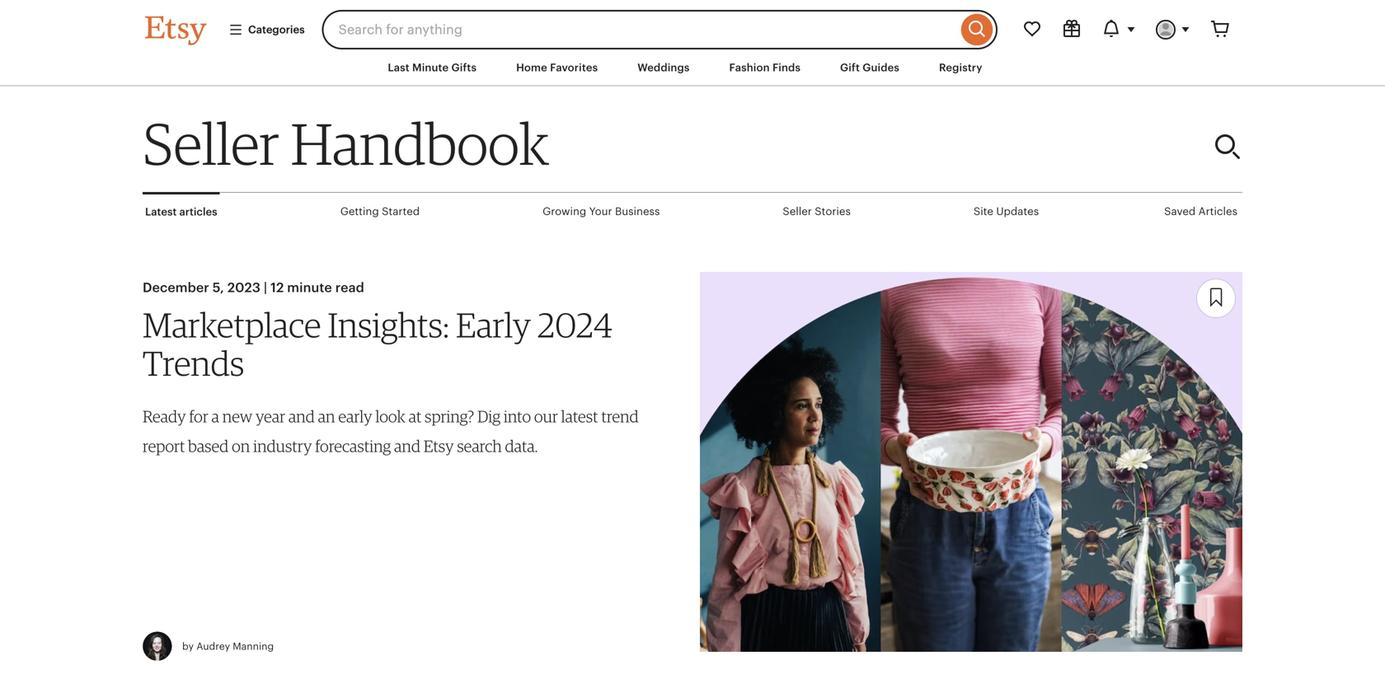 Task type: locate. For each thing, give the bounding box(es) containing it.
1 horizontal spatial and
[[394, 437, 420, 456]]

your
[[589, 205, 612, 218]]

home favorites link
[[504, 53, 610, 83]]

0 horizontal spatial and
[[288, 407, 315, 426]]

etsy
[[424, 437, 454, 456]]

seller inside 'link'
[[783, 205, 812, 218]]

seller for seller stories
[[783, 205, 812, 218]]

latest
[[561, 407, 598, 426]]

ready
[[143, 407, 186, 426]]

forecasting
[[315, 437, 391, 456]]

seller stories link
[[780, 193, 853, 230]]

last minute gifts
[[388, 61, 477, 74]]

site updates link
[[971, 193, 1042, 230]]

weddings
[[638, 61, 690, 74]]

getting started link
[[338, 193, 422, 230]]

handbook
[[291, 109, 549, 179]]

and
[[288, 407, 315, 426], [394, 437, 420, 456]]

None search field
[[322, 10, 998, 49]]

december 5, 2023 |                      12 minute read
[[143, 281, 364, 295]]

2024
[[538, 304, 613, 346]]

articles
[[179, 206, 217, 218]]

0 vertical spatial seller
[[143, 109, 279, 179]]

0 vertical spatial and
[[288, 407, 315, 426]]

getting
[[340, 205, 379, 218]]

insights:
[[328, 304, 449, 346]]

guides
[[863, 61, 900, 74]]

growing your business
[[543, 205, 660, 218]]

fashion
[[729, 61, 770, 74]]

and left an
[[288, 407, 315, 426]]

early
[[456, 304, 531, 346]]

0 horizontal spatial seller
[[143, 109, 279, 179]]

trends
[[143, 343, 244, 384]]

at
[[409, 407, 422, 426]]

based
[[188, 437, 229, 456]]

menu bar
[[115, 49, 1270, 87]]

audrey
[[196, 641, 230, 652]]

gifts
[[451, 61, 477, 74]]

1 vertical spatial seller
[[783, 205, 812, 218]]

a
[[212, 407, 219, 426]]

seller left stories
[[783, 205, 812, 218]]

dig
[[477, 407, 501, 426]]

1 vertical spatial and
[[394, 437, 420, 456]]

12
[[271, 281, 284, 295]]

updates
[[996, 205, 1039, 218]]

seller handbook
[[143, 109, 549, 179]]

finds
[[773, 61, 801, 74]]

none search field inside categories banner
[[322, 10, 998, 49]]

latest articles link
[[143, 192, 220, 229]]

1 horizontal spatial seller
[[783, 205, 812, 218]]

Search for anything text field
[[322, 10, 957, 49]]

seller up articles
[[143, 109, 279, 179]]

gift
[[840, 61, 860, 74]]

minute
[[287, 281, 332, 295]]

getting started
[[340, 205, 420, 218]]

and down the at
[[394, 437, 420, 456]]

started
[[382, 205, 420, 218]]

growing your business link
[[540, 193, 662, 230]]

minute
[[412, 61, 449, 74]]

read
[[335, 281, 364, 295]]

seller
[[143, 109, 279, 179], [783, 205, 812, 218]]

categories banner
[[115, 0, 1270, 49]]

spring?
[[425, 407, 474, 426]]

report
[[143, 437, 185, 456]]



Task type: describe. For each thing, give the bounding box(es) containing it.
gift guides link
[[828, 53, 912, 83]]

growing
[[543, 205, 586, 218]]

data.
[[505, 437, 538, 456]]

registry link
[[927, 53, 995, 83]]

industry
[[253, 437, 312, 456]]

seller stories
[[783, 205, 851, 218]]

categories
[[248, 23, 305, 36]]

by
[[182, 641, 194, 652]]

into
[[504, 407, 531, 426]]

new
[[222, 407, 252, 426]]

seller for seller handbook
[[143, 109, 279, 179]]

home favorites
[[516, 61, 598, 74]]

on
[[232, 437, 250, 456]]

business
[[615, 205, 660, 218]]

for
[[189, 407, 208, 426]]

2023
[[227, 281, 261, 295]]

year
[[256, 407, 285, 426]]

ready for a new year and an early look at spring? dig into our latest trend report based on industry forecasting and etsy search data.
[[143, 407, 639, 456]]

menu bar containing last minute gifts
[[115, 49, 1270, 87]]

marketplace
[[143, 304, 321, 346]]

manning
[[233, 641, 274, 652]]

gift guides
[[840, 61, 900, 74]]

early
[[338, 407, 372, 426]]

last
[[388, 61, 410, 74]]

categories button
[[216, 15, 317, 45]]

our
[[534, 407, 558, 426]]

marketplace insights: early 2024 trends
[[143, 304, 613, 384]]

home
[[516, 61, 547, 74]]

saved
[[1164, 205, 1196, 218]]

an
[[318, 407, 335, 426]]

look
[[375, 407, 405, 426]]

title image for the article image
[[700, 272, 1243, 652]]

latest
[[145, 206, 177, 218]]

stories
[[815, 205, 851, 218]]

latest articles
[[145, 206, 217, 218]]

last minute gifts link
[[376, 53, 489, 83]]

fashion finds link
[[717, 53, 813, 83]]

favorites
[[550, 61, 598, 74]]

by audrey manning
[[182, 641, 274, 652]]

avatar image for audrey manning image
[[143, 632, 172, 662]]

search
[[457, 437, 502, 456]]

seller handbook link
[[143, 109, 917, 179]]

5,
[[213, 281, 224, 295]]

trend
[[601, 407, 639, 426]]

saved articles
[[1164, 205, 1238, 218]]

articles
[[1199, 205, 1238, 218]]

site updates
[[974, 205, 1039, 218]]

december
[[143, 281, 209, 295]]

registry
[[939, 61, 983, 74]]

|
[[264, 281, 267, 295]]

weddings link
[[625, 53, 702, 83]]

saved articles link
[[1162, 193, 1240, 230]]

fashion finds
[[729, 61, 801, 74]]

site
[[974, 205, 994, 218]]



Task type: vqa. For each thing, say whether or not it's contained in the screenshot.
24.00
no



